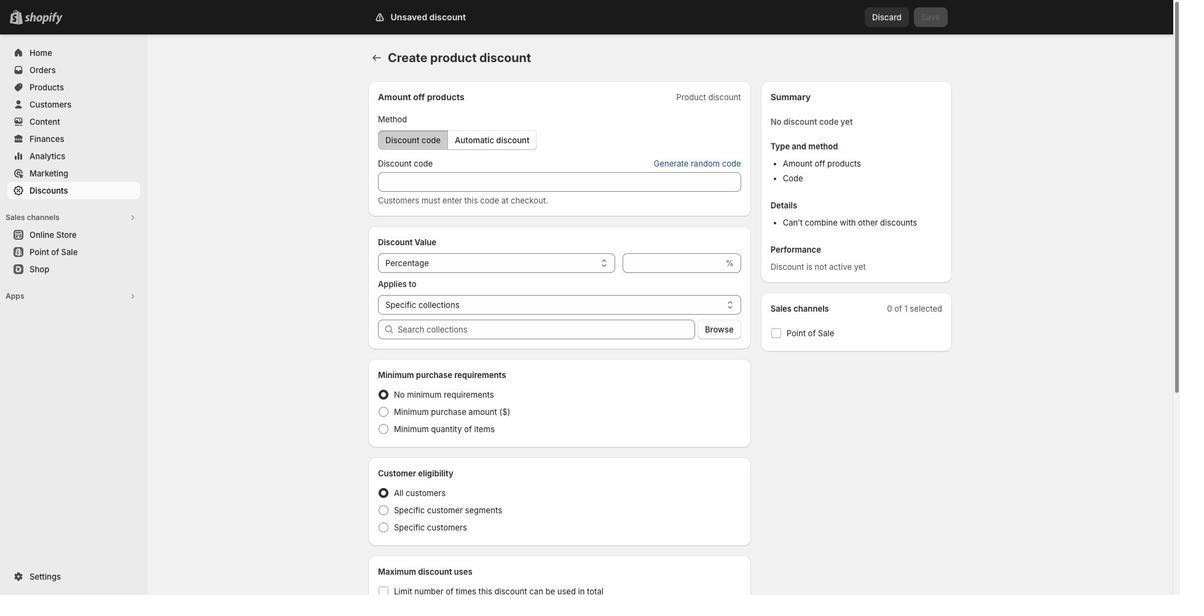 Task type: locate. For each thing, give the bounding box(es) containing it.
None text field
[[623, 253, 724, 273]]

None text field
[[378, 172, 741, 192]]

shopify image
[[25, 12, 63, 25]]



Task type: vqa. For each thing, say whether or not it's contained in the screenshot.
Select at the bottom
no



Task type: describe. For each thing, give the bounding box(es) containing it.
Search collections text field
[[398, 320, 696, 339]]



